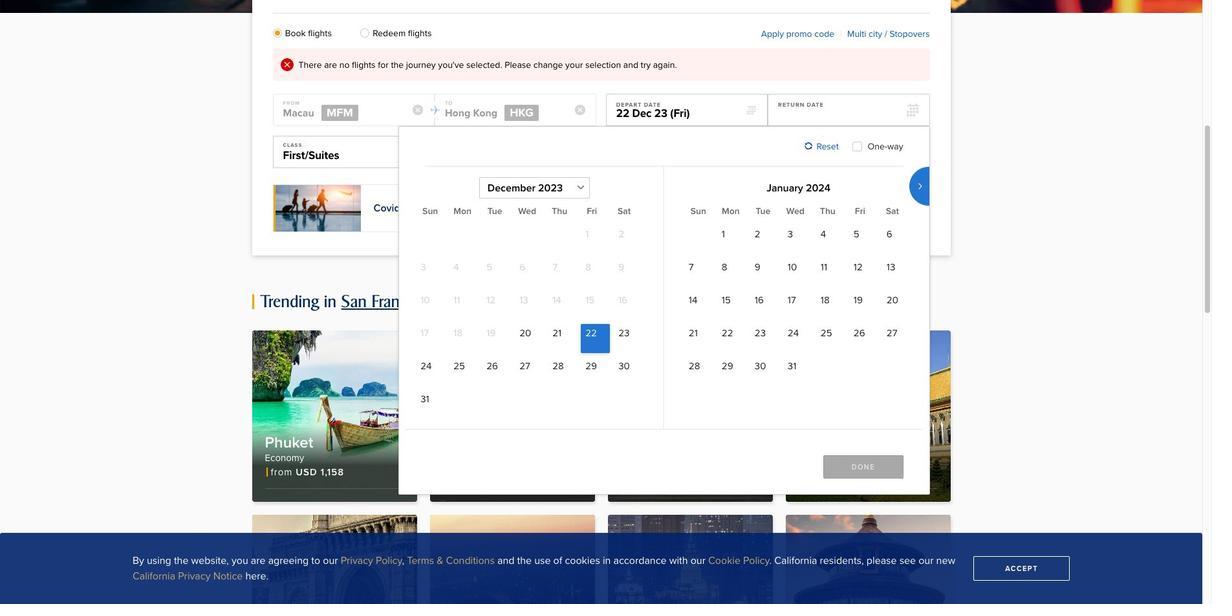 Task type: describe. For each thing, give the bounding box(es) containing it.
0 vertical spatial   text field
[[607, 94, 767, 127]]

ssh banner image
[[275, 185, 361, 231]]

2 close circle image from the left
[[573, 103, 587, 116]]

  text field for 1st close circle icon
[[273, 94, 415, 127]]

1 close circle image from the left
[[411, 103, 425, 116]]



Task type: vqa. For each thing, say whether or not it's contained in the screenshot.
the rightmost Search image
no



Task type: locate. For each thing, give the bounding box(es) containing it.
close circle image
[[411, 103, 425, 116], [573, 103, 587, 116]]

0 horizontal spatial close circle image
[[411, 103, 425, 116]]

1 horizontal spatial close circle image
[[573, 103, 587, 116]]

  text field
[[607, 94, 767, 127], [549, 136, 814, 169]]

  text field
[[273, 94, 415, 127], [435, 94, 577, 127], [769, 94, 929, 127]]

3   text field from the left
[[769, 94, 929, 127]]

None text field
[[273, 136, 538, 169], [480, 178, 590, 198], [273, 136, 538, 169], [480, 178, 590, 198]]

2 horizontal spatial   text field
[[769, 94, 929, 127]]

1 vertical spatial   text field
[[549, 136, 814, 169]]

1   text field from the left
[[273, 94, 415, 127]]

1 horizontal spatial   text field
[[435, 94, 577, 127]]

  text field for second close circle icon
[[435, 94, 577, 127]]

0 horizontal spatial   text field
[[273, 94, 415, 127]]

2   text field from the left
[[435, 94, 577, 127]]



